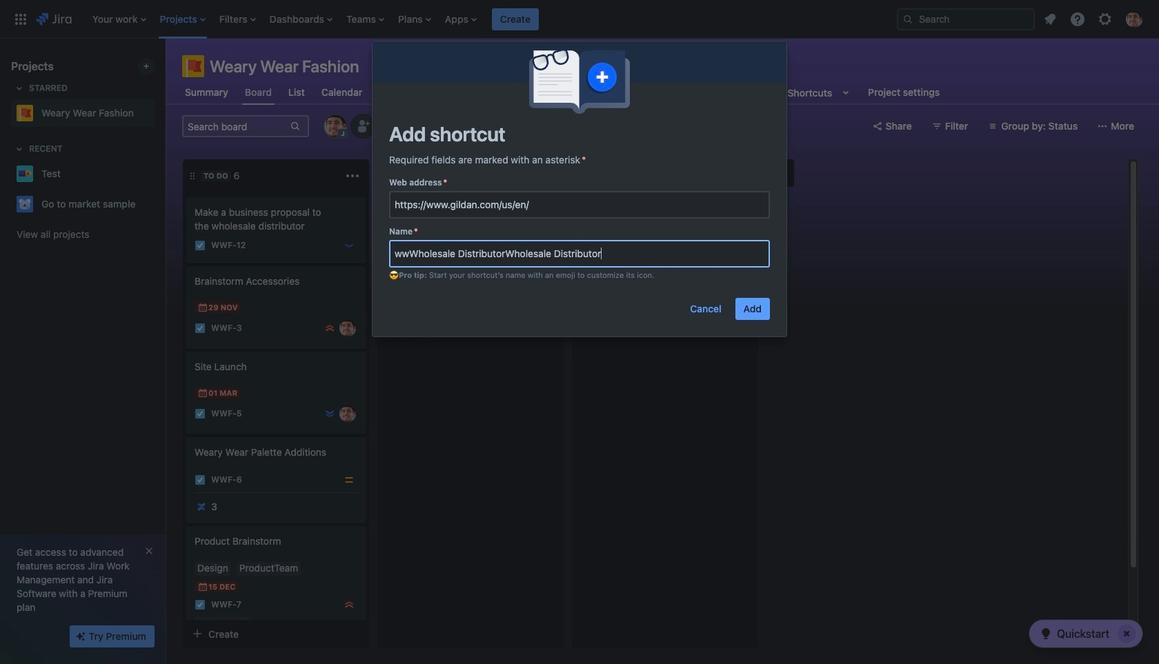 Task type: vqa. For each thing, say whether or not it's contained in the screenshot.
the right James Peterson icon
yes



Task type: locate. For each thing, give the bounding box(es) containing it.
james peterson image right lowest icon
[[340, 406, 356, 422]]

8 list item from the left
[[492, 0, 539, 38]]

low image
[[344, 240, 355, 251]]

close premium upgrade banner image
[[144, 546, 155, 557]]

1 horizontal spatial james peterson image
[[534, 290, 551, 307]]

dismiss quickstart image
[[1116, 623, 1138, 645]]

4 list item from the left
[[266, 0, 337, 38]]

list
[[85, 0, 886, 38], [1038, 7, 1151, 31]]

4 task image from the top
[[195, 475, 206, 486]]

highest image
[[344, 600, 355, 611]]

1 horizontal spatial list
[[1038, 7, 1151, 31]]

banner
[[0, 0, 1160, 39]]

jira image
[[36, 11, 72, 27], [36, 11, 72, 27]]

e.g. Atlassian website field
[[391, 242, 769, 266]]

task image
[[195, 240, 206, 251], [195, 323, 206, 334], [195, 409, 206, 420], [195, 475, 206, 486]]

3 list item from the left
[[215, 0, 260, 38]]

dialog
[[373, 41, 787, 337]]

james peterson image
[[534, 290, 551, 307], [340, 406, 356, 422]]

1 task image from the top
[[195, 240, 206, 251]]

due date: 15 december 2023 image
[[197, 582, 208, 593]]

due date: 29 february 2024 image
[[392, 272, 403, 283]]

None search field
[[897, 8, 1035, 30]]

highest image
[[324, 323, 335, 334]]

tab list
[[174, 80, 951, 105]]

6 list item from the left
[[394, 0, 435, 38]]

0 horizontal spatial james peterson image
[[340, 406, 356, 422]]

1 list item from the left
[[88, 0, 150, 38]]

james peterson image down e.g. atlassian website field
[[534, 290, 551, 307]]

0 vertical spatial james peterson image
[[534, 290, 551, 307]]

lowest image
[[324, 409, 335, 420]]

due date: 29 november 2023 image
[[197, 302, 208, 313], [197, 302, 208, 313]]

list item
[[88, 0, 150, 38], [156, 0, 210, 38], [215, 0, 260, 38], [266, 0, 337, 38], [342, 0, 389, 38], [394, 0, 435, 38], [441, 0, 481, 38], [492, 0, 539, 38]]

due date: 29 february 2024 image
[[392, 272, 403, 283]]



Task type: describe. For each thing, give the bounding box(es) containing it.
e.g. http://www.atlassian.com url field
[[391, 193, 769, 217]]

add people image
[[355, 118, 371, 135]]

due date: 01 march 2024 image
[[197, 388, 208, 399]]

1 vertical spatial james peterson image
[[340, 406, 356, 422]]

3 task image from the top
[[195, 409, 206, 420]]

show subtasks image
[[229, 619, 245, 636]]

check image
[[1038, 626, 1055, 643]]

2 task image from the top
[[195, 323, 206, 334]]

Search board text field
[[184, 117, 289, 136]]

task image
[[195, 600, 206, 611]]

search image
[[903, 13, 914, 25]]

5 list item from the left
[[342, 0, 389, 38]]

0 horizontal spatial list
[[85, 0, 886, 38]]

due date: 01 march 2024 image
[[197, 388, 208, 399]]

collapse recent projects image
[[11, 141, 28, 157]]

due date: 15 december 2023 image
[[197, 582, 208, 593]]

Search field
[[897, 8, 1035, 30]]

james peterson image
[[340, 320, 356, 337]]

medium image
[[344, 475, 355, 486]]

collapse starred projects image
[[11, 80, 28, 97]]

create column image
[[772, 165, 789, 182]]

7 list item from the left
[[441, 0, 481, 38]]

2 list item from the left
[[156, 0, 210, 38]]

primary element
[[8, 0, 886, 38]]



